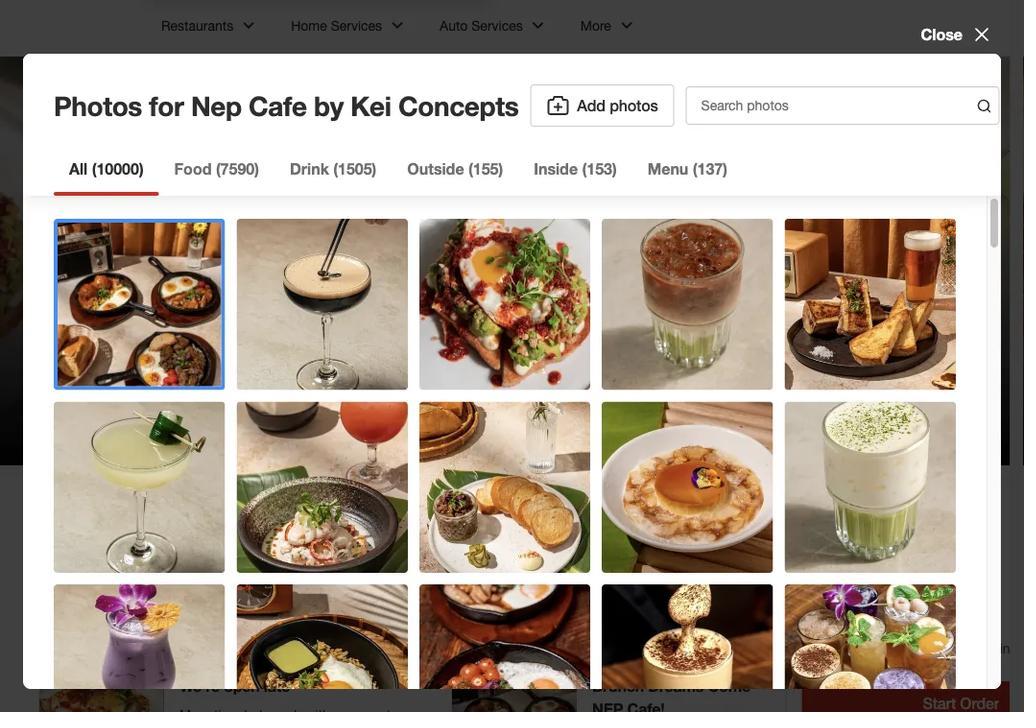 Task type: locate. For each thing, give the bounding box(es) containing it.
pick up in 10-20 mins
[[887, 641, 1017, 657]]

see
[[790, 396, 816, 414], [613, 409, 634, 422]]

0 vertical spatial kei
[[351, 89, 391, 121]]

(7590)
[[216, 160, 259, 178]]

1 vertical spatial brunch
[[592, 677, 644, 696]]

tab list containing delivery
[[802, 570, 981, 609]]

all (10000)
[[69, 160, 144, 178]]

1 horizontal spatial tab list
[[802, 570, 981, 609]]

0 horizontal spatial photos
[[610, 96, 658, 115]]

add for add photo
[[252, 516, 280, 534]]

,
[[466, 372, 470, 390], [517, 372, 521, 390]]

0 vertical spatial previous image
[[27, 246, 50, 269]]

brunch
[[413, 372, 466, 390], [592, 677, 644, 696]]

vietnamese link
[[525, 372, 610, 390]]

4.4 star rating image
[[175, 323, 344, 354]]

restaurants link
[[146, 0, 276, 56]]

next image
[[722, 711, 743, 712]]

nep down food (7590)
[[175, 207, 262, 262]]

business
[[210, 611, 290, 634]]

see hours
[[613, 409, 668, 422]]

1 horizontal spatial by
[[388, 207, 439, 262]]

info alert
[[365, 403, 593, 426]]

24 chevron down v2 image for restaurants
[[237, 14, 260, 37]]

previous image for home services link
[[27, 246, 50, 269]]

add
[[577, 96, 606, 115], [252, 516, 280, 534]]

photos
[[54, 89, 142, 121]]

photos
[[610, 96, 658, 115], [869, 396, 917, 414]]

food right order on the right bottom of the page
[[858, 522, 903, 545]]

nep inside nep cafe by kei concepts
[[175, 207, 262, 262]]

we're
[[180, 677, 220, 696]]

updates from this business element
[[15, 577, 849, 712]]

1 vertical spatial previous image
[[50, 711, 71, 712]]

24 chevron down v2 image inside more link
[[615, 14, 638, 37]]

cafe inside nep cafe by kei concepts
[[275, 207, 376, 262]]

takeout
[[907, 573, 965, 591]]

vietnamese
[[525, 372, 610, 390]]

, left cafes
[[466, 372, 470, 390]]

by up drink (1505)
[[314, 89, 344, 121]]

tab list for home services
[[802, 570, 981, 609]]

pm
[[329, 406, 353, 424]]

0 vertical spatial cafe
[[249, 89, 307, 121]]

24 chevron down v2 image inside home services link
[[386, 14, 409, 37]]

see all 10k photos link
[[758, 381, 949, 427]]

1 services from the left
[[331, 17, 382, 33]]

1 horizontal spatial brunch
[[592, 677, 644, 696]]

0 horizontal spatial 24 chevron down v2 image
[[527, 14, 550, 37]]

add photos
[[577, 96, 658, 115]]

1 vertical spatial by
[[388, 207, 439, 262]]

1 vertical spatial nep
[[175, 207, 262, 262]]

see left 'all'
[[790, 396, 816, 414]]

kei inside nep cafe by kei concepts
[[452, 207, 522, 262]]

services right home
[[331, 17, 382, 33]]

brunch right &
[[413, 372, 466, 390]]

in
[[935, 641, 946, 657]]

1 horizontal spatial add
[[577, 96, 606, 115]]

open
[[175, 406, 214, 424]]

24 chevron down v2 image for more
[[615, 14, 638, 37]]

a
[[125, 516, 133, 534]]

1 horizontal spatial 24 chevron down v2 image
[[386, 14, 409, 37]]

kei up (1505)
[[351, 89, 391, 121]]

, up weeks
[[517, 372, 521, 390]]

see for see all 10k photos
[[790, 396, 816, 414]]

breakfast
[[323, 372, 394, 390]]

photos right the 10k
[[869, 396, 917, 414]]

24 chevron down v2 image right 'auto services'
[[527, 14, 550, 37]]

(1505)
[[333, 160, 377, 178]]

photo of nep cafe by kei concepts - fountain valley, ca, us. bone marrow toast image
[[306, 57, 920, 466]]

1 horizontal spatial services
[[472, 17, 523, 33]]

(155)
[[469, 160, 503, 178]]

food
[[174, 160, 212, 178], [858, 522, 903, 545]]

16 claim filled v2 image
[[175, 373, 190, 389]]

0 horizontal spatial kei
[[351, 89, 391, 121]]

(153)
[[582, 160, 617, 178]]

see left hours
[[613, 409, 634, 422]]

tab list containing all (10000)
[[54, 157, 743, 196]]

0 horizontal spatial food
[[174, 160, 212, 178]]

save
[[507, 516, 541, 534]]

0 horizontal spatial tab list
[[54, 157, 743, 196]]

16 info v2 image
[[365, 406, 380, 422]]

see all 10k photos
[[790, 396, 917, 414]]

2 24 chevron down v2 image from the left
[[386, 14, 409, 37]]

24 chevron down v2 image right more
[[615, 14, 638, 37]]

0 horizontal spatial services
[[331, 17, 382, 33]]

cafes link
[[474, 372, 517, 390]]

0 horizontal spatial by
[[314, 89, 344, 121]]

services
[[331, 17, 382, 33], [472, 17, 523, 33]]

restaurants
[[161, 17, 234, 33]]

nep right for
[[191, 89, 242, 121]]

kei down (155)
[[452, 207, 522, 262]]

follow
[[612, 516, 658, 534]]

8:00
[[222, 406, 252, 424]]

brunch up nep
[[592, 677, 644, 696]]

more
[[581, 17, 611, 33]]

cafe down drink (1505)
[[275, 207, 376, 262]]

2 services from the left
[[472, 17, 523, 33]]

24 chevron down v2 image
[[527, 14, 550, 37], [615, 14, 638, 37]]

by down the outside
[[388, 207, 439, 262]]

nep
[[191, 89, 242, 121], [175, 207, 262, 262]]

share button
[[349, 504, 452, 546]]

24 add photo v2 image
[[547, 94, 570, 117]]

0 horizontal spatial brunch
[[413, 372, 466, 390]]

1 horizontal spatial ,
[[517, 372, 521, 390]]

add right "24 camera v2" image
[[252, 516, 280, 534]]

24 chevron down v2 image inside auto services link
[[527, 14, 550, 37]]

services right the auto
[[472, 17, 523, 33]]

cafe
[[249, 89, 307, 121], [275, 207, 376, 262]]

20
[[970, 641, 985, 657]]

add photo
[[252, 516, 325, 534]]

cafes
[[474, 372, 517, 390]]

1 horizontal spatial 24 chevron down v2 image
[[615, 14, 638, 37]]

(137)
[[693, 160, 728, 178]]

24 chevron down v2 image
[[237, 14, 260, 37], [386, 14, 409, 37]]

home services link
[[276, 0, 424, 56]]

24 star v2 image
[[54, 514, 77, 537]]

1 24 chevron down v2 image from the left
[[237, 14, 260, 37]]

claimed
[[194, 372, 255, 390]]

auto
[[440, 17, 468, 33]]

see for see hours
[[613, 409, 634, 422]]

weeks
[[514, 406, 561, 424]]

tab list for see all 10k photos
[[54, 157, 743, 196]]

tab list
[[54, 157, 743, 196], [802, 570, 981, 609]]

-
[[285, 406, 291, 424]]

1 horizontal spatial concepts
[[398, 89, 519, 121]]

drink
[[290, 160, 329, 178]]

0 horizontal spatial see
[[613, 409, 634, 422]]

24 chevron down v2 image inside restaurants link
[[237, 14, 260, 37]]

0 vertical spatial nep
[[191, 89, 242, 121]]

inside
[[534, 160, 578, 178]]

true
[[755, 677, 786, 696]]

24 chevron down v2 image right 'restaurants'
[[237, 14, 260, 37]]

1 horizontal spatial food
[[858, 522, 903, 545]]

0 horizontal spatial ,
[[466, 372, 470, 390]]

24 save outline v2 image
[[476, 514, 499, 537]]

0 vertical spatial add
[[577, 96, 606, 115]]

1 vertical spatial add
[[252, 516, 280, 534]]

pick
[[887, 641, 912, 657]]

Search photos text field
[[686, 86, 1000, 125]]

from
[[117, 611, 164, 634]]

food left (7590)
[[174, 160, 212, 178]]

1 horizontal spatial see
[[790, 396, 816, 414]]

add right 24 add photo v2
[[577, 96, 606, 115]]

1 horizontal spatial photos
[[869, 396, 917, 414]]

1 vertical spatial cafe
[[275, 207, 376, 262]]

we're open late image
[[39, 660, 164, 712]]

concepts up "outside (155)"
[[398, 89, 519, 121]]

services for home services
[[331, 17, 382, 33]]

photos up menu
[[610, 96, 658, 115]]

1 24 chevron down v2 image from the left
[[527, 14, 550, 37]]

more link
[[565, 0, 654, 56]]

concepts up 4.4 star rating image
[[175, 261, 383, 316]]

hours updated 3 weeks ago
[[388, 406, 593, 424]]

auto services link
[[424, 0, 565, 56]]

0 vertical spatial tab list
[[54, 157, 743, 196]]

hours
[[388, 406, 432, 424]]

brunch inside brunch dreams come true at nep cafe!
[[592, 677, 644, 696]]

1 vertical spatial tab list
[[802, 570, 981, 609]]

review
[[137, 516, 182, 534]]

2 24 chevron down v2 image from the left
[[615, 14, 638, 37]]

24 chevron down v2 image left the auto
[[386, 14, 409, 37]]

see hours link
[[604, 404, 677, 427]]

cafe!
[[627, 700, 665, 712]]

24 add v2 image
[[582, 514, 605, 537]]

we're open late
[[180, 677, 290, 696]]

previous image
[[27, 246, 50, 269], [50, 711, 71, 712]]

1 horizontal spatial kei
[[452, 207, 522, 262]]

breakfast & brunch link
[[323, 372, 466, 390]]

edit button
[[622, 372, 661, 395]]

photos for nep cafe by kei concepts
[[54, 89, 519, 121]]

0 horizontal spatial concepts
[[175, 261, 383, 316]]

photo of nep cafe by kei concepts - fountain valley, ca, us. chili crisp avocado toast image
[[0, 57, 34, 466]]

1 vertical spatial concepts
[[175, 261, 383, 316]]

cafe up drink
[[249, 89, 307, 121]]

previous image inside updates from this business element
[[50, 711, 71, 712]]

0 horizontal spatial add
[[252, 516, 280, 534]]

0 horizontal spatial 24 chevron down v2 image
[[237, 14, 260, 37]]

kei
[[351, 89, 391, 121], [452, 207, 522, 262]]

1 vertical spatial kei
[[452, 207, 522, 262]]



Task type: describe. For each thing, give the bounding box(es) containing it.
photo of nep cafe by kei concepts - fountain valley, ca, us. avocado coffee image
[[34, 57, 306, 466]]

up
[[916, 641, 932, 657]]

come
[[708, 677, 751, 696]]

all
[[820, 396, 836, 414]]

menu
[[648, 160, 689, 178]]

previous image for add photo link
[[50, 711, 71, 712]]

at
[[790, 677, 804, 696]]

this
[[169, 611, 205, 634]]

reviews)
[[428, 329, 489, 347]]

0 vertical spatial brunch
[[413, 372, 466, 390]]

mins
[[989, 641, 1017, 657]]

write a review link
[[38, 504, 197, 546]]

brunch dreams come true at nep cafe! image
[[452, 660, 577, 712]]

auto services
[[440, 17, 523, 33]]

takeout tab panel
[[802, 609, 981, 616]]

dreams
[[648, 677, 704, 696]]

1 , from the left
[[466, 372, 470, 390]]

open
[[224, 677, 260, 696]]

save button
[[460, 504, 558, 546]]

services for auto services
[[472, 17, 523, 33]]

add for add photos
[[577, 96, 606, 115]]

photo
[[284, 516, 325, 534]]

am
[[256, 406, 280, 424]]

order food
[[802, 522, 903, 545]]

all
[[69, 160, 88, 178]]

late
[[264, 677, 290, 696]]

food (7590)
[[174, 160, 259, 178]]

0 vertical spatial concepts
[[398, 89, 519, 121]]

updates
[[38, 611, 113, 634]]

outside
[[407, 160, 464, 178]]

3:00
[[295, 406, 325, 424]]

edit
[[631, 376, 652, 389]]

0 vertical spatial food
[[174, 160, 212, 178]]

hours
[[637, 409, 668, 422]]

1 vertical spatial photos
[[869, 396, 917, 414]]

order
[[802, 522, 853, 545]]

0 vertical spatial by
[[314, 89, 344, 121]]

no fees
[[802, 641, 855, 657]]

menu (137)
[[648, 160, 728, 178]]

3
[[501, 406, 510, 424]]

inside (153)
[[534, 160, 617, 178]]

business categories element
[[146, 0, 972, 56]]

no
[[802, 641, 821, 657]]

0 vertical spatial photos
[[610, 96, 658, 115]]

home services
[[291, 17, 382, 33]]

(2,597
[[381, 329, 424, 347]]

home
[[291, 17, 327, 33]]

2 , from the left
[[517, 372, 521, 390]]

breakfast & brunch , cafes , vietnamese
[[323, 372, 610, 390]]

write a review
[[84, 516, 182, 534]]

search image
[[977, 98, 992, 114]]

10k
[[840, 396, 865, 414]]

updates from this business
[[38, 611, 290, 634]]

24 chevron down v2 image for home services
[[386, 14, 409, 37]]

add photos link
[[530, 84, 675, 127]]

(10000)
[[92, 160, 144, 178]]

ago
[[565, 406, 593, 424]]

by inside nep cafe by kei concepts
[[388, 207, 439, 262]]

brunch dreams come true at nep cafe!
[[592, 677, 804, 712]]

24 close v2 image
[[971, 23, 994, 46]]

close button
[[921, 23, 994, 46]]

concepts inside nep cafe by kei concepts
[[175, 261, 383, 316]]

nep
[[592, 700, 623, 712]]

(2,597 reviews) link
[[381, 329, 489, 347]]

4.4
[[355, 329, 377, 347]]

updated
[[436, 406, 497, 424]]

24 chevron down v2 image for auto services
[[527, 14, 550, 37]]

write
[[84, 516, 121, 534]]

for
[[149, 89, 184, 121]]

outside (155)
[[407, 160, 503, 178]]

delivery
[[818, 573, 877, 591]]

share
[[396, 516, 436, 534]]

4.4 (2,597 reviews)
[[355, 329, 489, 347]]

add photo link
[[205, 504, 341, 546]]

drink (1505)
[[290, 160, 377, 178]]

open 8:00 am - 3:00 pm
[[175, 406, 353, 424]]

fees
[[824, 641, 855, 657]]

photo of nep cafe by kei concepts - fountain valley, ca, us. lychee martini image
[[920, 57, 1024, 466]]

24 share v2 image
[[365, 514, 388, 537]]

10-
[[950, 641, 970, 657]]

24 camera v2 image
[[221, 514, 244, 537]]

nep cafe by kei concepts
[[175, 207, 522, 316]]

1 vertical spatial food
[[858, 522, 903, 545]]



Task type: vqa. For each thing, say whether or not it's contained in the screenshot.
Brunch Dreams Come True at NEP Cafe! image
yes



